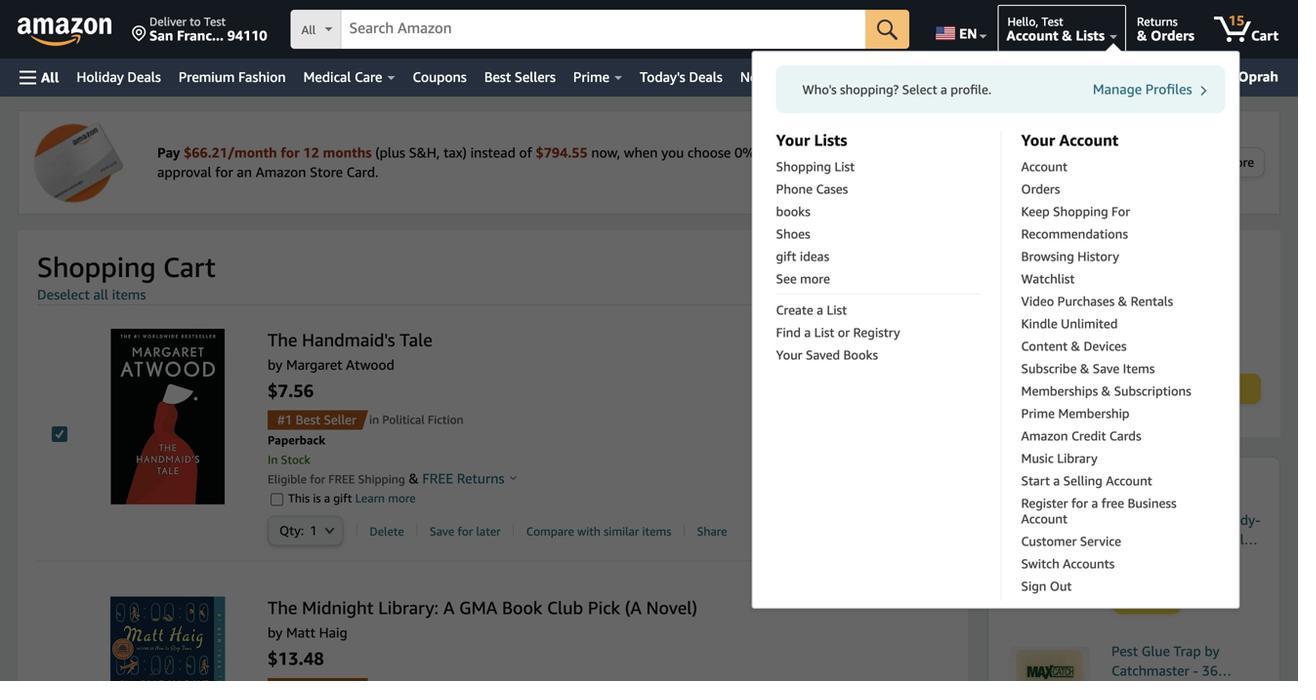 Task type: describe. For each thing, give the bounding box(es) containing it.
releases
[[772, 69, 824, 85]]

option
[[1099, 265, 1134, 279]]

is
[[313, 492, 321, 506]]

deliver
[[149, 15, 187, 28]]

for inside the now, when you choose 0% interest financing with equal monthly payments upon approval for an amazon store card.
[[215, 164, 233, 180]]

instead
[[471, 145, 516, 161]]

amazon inside the now, when you choose 0% interest financing with equal monthly payments upon approval for an amazon store card.
[[256, 164, 306, 180]]

1 horizontal spatial with
[[1044, 473, 1080, 494]]

amazon store card image
[[32, 121, 123, 204]]

subscriptions
[[1114, 384, 1192, 399]]

by inside the midnight library: a gma book club pick (a novel) by matt haig $13.48
[[268, 625, 283, 641]]

2 horizontal spatial gift
[[1160, 342, 1182, 359]]

books link
[[776, 204, 981, 227]]

your for account
[[1021, 131, 1055, 149]]

the handmaid's tale, opens in a new tab image
[[80, 329, 256, 505]]

now, when you choose 0% interest financing with equal monthly payments upon approval for an amazon store card.
[[157, 145, 1092, 180]]

novel)
[[646, 598, 698, 619]]

orders inside your account account orders keep shopping for recommendations browsing history watchlist video purchases & rentals kindle unlimited content & devices subscribe & save items memberships & subscriptions prime membership amazon credit cards music library start a selling account register for a free business account customer service switch accounts sign out
[[1021, 182, 1060, 197]]

account down "register" in the bottom right of the page
[[1021, 512, 1068, 527]]

& inside returns & orders
[[1137, 27, 1147, 43]]

care
[[355, 69, 382, 85]]

see inside see details
[[1205, 265, 1224, 279]]

the handmaid's tale link
[[268, 329, 727, 352]]

more inside button
[[1225, 155, 1255, 170]]

franc...
[[177, 27, 224, 43]]

choose
[[688, 145, 731, 161]]

free inside your order qualifies for free shipping. choose this option at checkout.
[[1160, 251, 1187, 264]]

order for your
[[1062, 251, 1091, 264]]

learn more button
[[1178, 149, 1264, 177]]

account link
[[1021, 159, 1206, 182]]

for
[[1112, 204, 1130, 219]]

2 | image from the left
[[417, 524, 418, 537]]

cards
[[1110, 429, 1142, 444]]

upon
[[1060, 145, 1092, 161]]

add
[[1120, 598, 1139, 611]]

video
[[1021, 294, 1054, 309]]

a right select
[[941, 82, 948, 97]]

deals for holiday deals
[[127, 69, 161, 85]]

watchlist
[[1021, 272, 1075, 287]]

a left free
[[1092, 496, 1098, 511]]

returns inside #1 best seller in political fiction paperback in stock eligible for free shipping & free returns
[[457, 471, 505, 487]]

amazon image
[[18, 18, 112, 47]]

prime inside your account account orders keep shopping for recommendations browsing history watchlist video purchases & rentals kindle unlimited content & devices subscribe & save items memberships & subscriptions prime membership amazon credit cards music library start a selling account register for a free business account customer service switch accounts sign out
[[1021, 406, 1055, 422]]

shopping cart main content
[[18, 110, 1281, 682]]

1 horizontal spatial cart
[[1155, 598, 1176, 611]]

items
[[1123, 361, 1155, 377]]

list inside your lists shopping list phone cases books shoes gift ideas see more
[[835, 159, 855, 174]]

you
[[662, 145, 684, 161]]

account up keep
[[1021, 159, 1068, 174]]

Save for later The Handmaid&#39;s Tale submit
[[430, 524, 501, 540]]

(plus
[[375, 145, 405, 161]]

qualifies
[[1094, 251, 1138, 264]]

0 vertical spatial ideas
[[1166, 68, 1200, 85]]

devices
[[1084, 339, 1127, 354]]

gift inside your lists shopping list phone cases books shoes gift ideas see more
[[776, 249, 797, 264]]

shipping.
[[1190, 251, 1240, 264]]

best sellers link
[[476, 64, 565, 91]]

purchases
[[1058, 294, 1115, 309]]

sign out link
[[1021, 579, 1206, 602]]

1 vertical spatial list
[[827, 303, 847, 318]]

register
[[1021, 496, 1068, 511]]

1
[[310, 524, 317, 539]]

pair
[[1006, 473, 1039, 494]]

pair with your cart
[[1006, 473, 1160, 494]]

premium fashion link
[[170, 64, 295, 91]]

account up free
[[1106, 474, 1153, 489]]

tax)
[[444, 145, 467, 161]]

0 horizontal spatial free
[[329, 473, 355, 486]]

save
[[1093, 361, 1120, 377]]

see details
[[1035, 265, 1224, 294]]

your lists shopping list phone cases books shoes gift ideas see more
[[776, 131, 855, 287]]

ideas inside your lists shopping list phone cases books shoes gift ideas see more
[[800, 249, 830, 264]]

account & lists
[[1007, 27, 1105, 43]]

deals for today's deals
[[689, 69, 723, 85]]

alert image
[[1009, 249, 1027, 267]]

this for this is a gift learn more
[[288, 492, 310, 506]]

4.0 out of 5 stars image
[[1112, 551, 1190, 569]]

new
[[740, 69, 768, 85]]

start
[[1021, 474, 1050, 489]]

holiday
[[77, 69, 124, 85]]

card.
[[347, 164, 379, 180]]

oprah
[[1238, 68, 1279, 85]]

amazon inside your account account orders keep shopping for recommendations browsing history watchlist video purchases & rentals kindle unlimited content & devices subscribe & save items memberships & subscriptions prime membership amazon credit cards music library start a selling account register for a free business account customer service switch accounts sign out
[[1021, 429, 1068, 444]]

amazon basics link
[[888, 64, 997, 91]]

subscribe & save items link
[[1021, 361, 1206, 384]]

basics
[[951, 69, 988, 85]]

12
[[303, 145, 319, 161]]

& down see details link
[[1118, 294, 1128, 309]]

to for deliver
[[190, 15, 201, 28]]

memberships
[[1021, 384, 1098, 399]]

memberships & subscriptions link
[[1021, 384, 1206, 406]]

hello,
[[1008, 15, 1039, 28]]

& down save
[[1102, 384, 1111, 399]]

returns inside returns & orders
[[1137, 15, 1178, 28]]

cart inside shopping cart deselect all items
[[163, 251, 216, 284]]

medical care link
[[295, 64, 404, 91]]

today's deals
[[640, 69, 723, 85]]

best inside navigation navigation
[[484, 69, 511, 85]]

approval
[[157, 164, 212, 180]]

proceed
[[1076, 382, 1123, 397]]

subscribe
[[1021, 361, 1077, 377]]

proceed to checkout
[[1076, 382, 1193, 397]]

for inside your account account orders keep shopping for recommendations browsing history watchlist video purchases & rentals kindle unlimited content & devices subscribe & save items memberships & subscriptions prime membership amazon credit cards music library start a selling account register for a free business account customer service switch accounts sign out
[[1072, 496, 1088, 511]]

shipping
[[358, 473, 405, 486]]

& inside #1 best seller in political fiction paperback in stock eligible for free shipping & free returns
[[409, 471, 419, 487]]

2 test from the left
[[1042, 15, 1064, 28]]

history
[[1078, 249, 1120, 264]]

pest glue trap by catchmaster - 36 boards pre-baited, ready to use indoors. rodent mouse rat insect sticky adhesive simple ea image
[[1006, 642, 1104, 682]]

create
[[776, 303, 814, 318]]

gma
[[459, 598, 498, 619]]

#1
[[277, 413, 292, 428]]

0%
[[735, 145, 756, 161]]

all inside button
[[41, 69, 59, 85]]

customer
[[1021, 534, 1077, 550]]

when
[[624, 145, 658, 161]]

shopping?
[[840, 82, 899, 97]]

who's shopping? select a profile.
[[803, 82, 992, 97]]

0 vertical spatial lists
[[1076, 27, 1105, 43]]

all
[[93, 287, 108, 303]]

1 | image from the left
[[513, 524, 514, 537]]

navigation navigation
[[0, 0, 1298, 618]]

(15
[[1080, 317, 1107, 338]]

financing
[[810, 145, 868, 161]]

for inside #1 best seller in political fiction paperback in stock eligible for free shipping & free returns
[[310, 473, 326, 486]]

all inside search field
[[302, 23, 316, 37]]

handmaid's
[[302, 330, 395, 351]]

create a list find a list or registry your saved books
[[776, 303, 900, 363]]

midnight
[[302, 598, 374, 619]]

this
[[1077, 265, 1096, 279]]

2 vertical spatial gift
[[333, 492, 352, 506]]

sign
[[1021, 579, 1047, 595]]

All search field
[[291, 10, 910, 51]]

new releases
[[740, 69, 824, 85]]

selling
[[1064, 474, 1103, 489]]

premium
[[179, 69, 235, 85]]

this for this order contains a gift
[[1028, 342, 1053, 359]]

your for lists
[[776, 131, 810, 149]]

best inside #1 best seller in political fiction paperback in stock eligible for free shipping & free returns
[[296, 413, 321, 428]]

shopping inside shopping cart deselect all items
[[37, 251, 156, 284]]



Task type: vqa. For each thing, say whether or not it's contained in the screenshot.
This order contains a gift checkbox
yes



Task type: locate. For each thing, give the bounding box(es) containing it.
0 vertical spatial all
[[302, 23, 316, 37]]

1 horizontal spatial to
[[1126, 382, 1138, 397]]

phone
[[776, 182, 813, 197]]

0 horizontal spatial this
[[288, 492, 310, 506]]

1 vertical spatial lists
[[814, 131, 848, 149]]

0 vertical spatial learn
[[1189, 155, 1221, 170]]

1 by from the top
[[268, 357, 283, 373]]

0 horizontal spatial | image
[[513, 524, 514, 537]]

0 vertical spatial to
[[190, 15, 201, 28]]

1 horizontal spatial shopping
[[776, 159, 831, 174]]

0 horizontal spatial see
[[776, 272, 797, 287]]

| image right save for later the handmaid&#39;s tale submit
[[513, 524, 514, 537]]

gift
[[776, 249, 797, 264], [1160, 342, 1182, 359], [333, 492, 352, 506]]

1 vertical spatial by
[[268, 625, 283, 641]]

1 horizontal spatial prime
[[1021, 406, 1055, 422]]

0 horizontal spatial ideas
[[800, 249, 830, 264]]

& left save
[[1080, 361, 1090, 377]]

0 vertical spatial list
[[835, 159, 855, 174]]

0 horizontal spatial shopping
[[37, 251, 156, 284]]

at
[[1137, 265, 1148, 279]]

0 vertical spatial more
[[1225, 155, 1255, 170]]

contains
[[1094, 342, 1146, 359]]

learn down the profiles in the top right of the page
[[1189, 155, 1221, 170]]

paperback
[[268, 434, 326, 447]]

1 horizontal spatial learn
[[1189, 155, 1221, 170]]

order for this
[[1057, 342, 1090, 359]]

your up phone
[[776, 131, 810, 149]]

qty: 1
[[279, 524, 317, 539]]

1 horizontal spatial free
[[422, 471, 453, 487]]

browsing history link
[[1021, 249, 1206, 272]]

account right en
[[1007, 27, 1059, 43]]

keep
[[1021, 204, 1050, 219]]

0 horizontal spatial with
[[871, 145, 899, 161]]

order inside your order qualifies for free shipping. choose this option at checkout.
[[1062, 251, 1091, 264]]

orders up keep
[[1021, 182, 1060, 197]]

2 vertical spatial list
[[814, 325, 835, 340]]

this left is at left
[[288, 492, 310, 506]]

0 horizontal spatial | image
[[356, 524, 357, 537]]

2 horizontal spatial more
[[1225, 155, 1255, 170]]

1 horizontal spatial gift
[[776, 249, 797, 264]]

membership
[[1058, 406, 1130, 422]]

0 vertical spatial this
[[1028, 342, 1053, 359]]

gift up checkout
[[1160, 342, 1182, 359]]

cart down 'approval'
[[163, 251, 216, 284]]

see up create
[[776, 272, 797, 287]]

a up items
[[1149, 342, 1156, 359]]

0 horizontal spatial all
[[41, 69, 59, 85]]

list up cases
[[835, 159, 855, 174]]

2 vertical spatial cart
[[1155, 598, 1176, 611]]

1 vertical spatial order
[[1057, 342, 1090, 359]]

2 horizontal spatial to
[[1142, 598, 1152, 611]]

your inside your lists shopping list phone cases books shoes gift ideas see more
[[776, 131, 810, 149]]

to right "deliver"
[[190, 15, 201, 28]]

test left 94110‌
[[204, 15, 226, 28]]

lists inside your lists shopping list phone cases books shoes gift ideas see more
[[814, 131, 848, 149]]

1 horizontal spatial returns
[[1137, 15, 1178, 28]]

all button
[[11, 59, 68, 97]]

to inside deliver to test san franc... 94110‌
[[190, 15, 201, 28]]

who's
[[803, 82, 837, 97]]

by inside the handmaid's tale by margaret atwood $7.56
[[268, 357, 283, 373]]

your inside your order qualifies for free shipping. choose this option at checkout.
[[1035, 251, 1059, 264]]

1 vertical spatial orders
[[1021, 182, 1060, 197]]

checkout.
[[1151, 265, 1202, 279]]

| image right delete the handmaid&#39;s tale submit
[[417, 524, 418, 537]]

order
[[1062, 251, 1091, 264], [1057, 342, 1090, 359]]

lists right the "hello, test"
[[1076, 27, 1105, 43]]

a right start
[[1054, 474, 1060, 489]]

0 horizontal spatial test
[[204, 15, 226, 28]]

prime membership link
[[1021, 406, 1206, 429]]

see inside your lists shopping list phone cases books shoes gift ideas see more
[[776, 272, 797, 287]]

order up this
[[1062, 251, 1091, 264]]

prime down memberships
[[1021, 406, 1055, 422]]

the for midnight
[[268, 598, 297, 619]]

1 horizontal spatial test
[[1042, 15, 1064, 28]]

test right hello,
[[1042, 15, 1064, 28]]

1 vertical spatial with
[[1044, 473, 1080, 494]]

for left 12
[[281, 145, 300, 161]]

1 horizontal spatial more
[[800, 272, 830, 287]]

0 horizontal spatial more
[[388, 492, 416, 506]]

& right hello,
[[1062, 27, 1072, 43]]

orders inside returns & orders
[[1151, 27, 1195, 43]]

cart right 15
[[1252, 27, 1279, 43]]

gift ideas from oprah link
[[1130, 64, 1287, 90]]

a right is at left
[[324, 492, 330, 506]]

books right who's
[[842, 69, 879, 85]]

recommendations
[[1021, 227, 1128, 242]]

#1 best seller in political fiction paperback in stock eligible for free shipping & free returns
[[268, 413, 505, 487]]

in
[[268, 453, 278, 467]]

1 vertical spatial learn
[[355, 492, 385, 506]]

2 horizontal spatial free
[[1160, 251, 1187, 264]]

2 horizontal spatial shopping
[[1053, 204, 1109, 219]]

deals right the holiday
[[127, 69, 161, 85]]

best left sellers
[[484, 69, 511, 85]]

by up $7.56
[[268, 357, 283, 373]]

en
[[960, 25, 978, 42]]

2 horizontal spatial cart
[[1252, 27, 1279, 43]]

rentals
[[1131, 294, 1174, 309]]

list left or
[[814, 325, 835, 340]]

1 vertical spatial the
[[268, 598, 297, 619]]

0 vertical spatial cart
[[1252, 27, 1279, 43]]

account up account link
[[1060, 131, 1119, 149]]

2 by from the top
[[268, 625, 283, 641]]

books down registry
[[844, 348, 878, 363]]

more up create
[[800, 272, 830, 287]]

1 vertical spatial books
[[844, 348, 878, 363]]

payments
[[996, 145, 1057, 161]]

1 the from the top
[[268, 330, 297, 351]]

1 vertical spatial ideas
[[800, 249, 830, 264]]

lists up cases
[[814, 131, 848, 149]]

details
[[1035, 280, 1070, 294]]

returns up gift at the top right of the page
[[1137, 15, 1178, 28]]

2 | image from the left
[[684, 524, 685, 537]]

0 vertical spatial orders
[[1151, 27, 1195, 43]]

your inside your account account orders keep shopping for recommendations browsing history watchlist video purchases & rentals kindle unlimited content & devices subscribe & save items memberships & subscriptions prime membership amazon credit cards music library start a selling account register for a free business account customer service switch accounts sign out
[[1021, 131, 1055, 149]]

This order contains a gift checkbox
[[1010, 344, 1023, 357]]

now,
[[591, 145, 621, 161]]

free up this is a gift learn more
[[329, 473, 355, 486]]

credit
[[1072, 429, 1106, 444]]

0 horizontal spatial lists
[[814, 131, 848, 149]]

free returns button
[[419, 469, 517, 489]]

0 horizontal spatial deals
[[127, 69, 161, 85]]

0 vertical spatial amazon
[[897, 69, 947, 85]]

& up gift at the top right of the page
[[1137, 27, 1147, 43]]

today's deals link
[[631, 64, 732, 91]]

cart right add
[[1155, 598, 1176, 611]]

best sellers
[[484, 69, 556, 85]]

0 horizontal spatial learn
[[355, 492, 385, 506]]

a right create
[[817, 303, 824, 318]]

dropdown image
[[325, 527, 335, 535]]

Search Amazon text field
[[342, 11, 866, 48]]

switch accounts link
[[1021, 557, 1206, 579]]

s&h,
[[409, 145, 440, 161]]

0 vertical spatial prime
[[573, 69, 610, 85]]

1 vertical spatial to
[[1126, 382, 1138, 397]]

coupons
[[413, 69, 467, 85]]

& down subtotal (15 items):
[[1071, 339, 1081, 354]]

1 vertical spatial shopping
[[1053, 204, 1109, 219]]

the up margaret
[[268, 330, 297, 351]]

2 horizontal spatial amazon
[[1021, 429, 1068, 444]]

deliver to test san franc... 94110‌
[[149, 15, 267, 43]]

see down shipping.
[[1205, 265, 1224, 279]]

political
[[382, 413, 425, 427]]

share
[[697, 525, 727, 539]]

from
[[1203, 68, 1235, 85]]

1 horizontal spatial lists
[[1076, 27, 1105, 43]]

premium fashion
[[179, 69, 286, 85]]

0 vertical spatial by
[[268, 357, 283, 373]]

order down subtotal (15 items):
[[1057, 342, 1090, 359]]

all up "medical"
[[302, 23, 316, 37]]

select
[[902, 82, 938, 97]]

out
[[1050, 579, 1072, 595]]

music
[[1021, 451, 1054, 467]]

shopping inside your account account orders keep shopping for recommendations browsing history watchlist video purchases & rentals kindle unlimited content & devices subscribe & save items memberships & subscriptions prime membership amazon credit cards music library start a selling account register for a free business account customer service switch accounts sign out
[[1053, 204, 1109, 219]]

the up matt
[[268, 598, 297, 619]]

more down the shipping
[[388, 492, 416, 506]]

your down 'find'
[[776, 348, 803, 363]]

shopping up recommendations
[[1053, 204, 1109, 219]]

cart
[[1252, 27, 1279, 43], [163, 251, 216, 284], [1155, 598, 1176, 611]]

| image right dropdown image
[[356, 524, 357, 537]]

the for handmaid's
[[268, 330, 297, 351]]

2 deals from the left
[[689, 69, 723, 85]]

1 vertical spatial returns
[[457, 471, 505, 487]]

1 horizontal spatial orders
[[1151, 27, 1195, 43]]

more down 'oprah'
[[1225, 155, 1255, 170]]

2 vertical spatial to
[[1142, 598, 1152, 611]]

none submit inside all search field
[[866, 10, 910, 49]]

0 vertical spatial returns
[[1137, 15, 1178, 28]]

1 horizontal spatial best
[[484, 69, 511, 85]]

free right the shipping
[[422, 471, 453, 487]]

for up is at left
[[310, 473, 326, 486]]

orders up gift at the top right of the page
[[1151, 27, 1195, 43]]

to right add
[[1142, 598, 1152, 611]]

0 horizontal spatial cart
[[163, 251, 216, 284]]

with up "register" in the bottom right of the page
[[1044, 473, 1080, 494]]

terro t2503sr ready-to-use indoor fruit fly killer and trap with built in window - 4 traps + 180 day lure supply image
[[1006, 511, 1104, 609]]

the
[[268, 330, 297, 351], [268, 598, 297, 619]]

returns up save for later the handmaid&#39;s tale submit
[[457, 471, 505, 487]]

a
[[941, 82, 948, 97], [817, 303, 824, 318], [804, 325, 811, 340], [1149, 342, 1156, 359], [1054, 474, 1060, 489], [324, 492, 330, 506], [1092, 496, 1098, 511]]

hello, test
[[1008, 15, 1064, 28]]

ideas right gift at the top right of the page
[[1166, 68, 1200, 85]]

shopping cart deselect all items
[[37, 251, 216, 303]]

1 horizontal spatial ideas
[[1166, 68, 1200, 85]]

ideas down shoes at the top
[[800, 249, 830, 264]]

0 vertical spatial shopping
[[776, 159, 831, 174]]

returns
[[1137, 15, 1178, 28], [457, 471, 505, 487]]

with inside the now, when you choose 0% interest financing with equal monthly payments upon approval for an amazon store card.
[[871, 145, 899, 161]]

ideas
[[1166, 68, 1200, 85], [800, 249, 830, 264]]

for
[[281, 145, 300, 161], [215, 164, 233, 180], [1141, 251, 1157, 264], [310, 473, 326, 486], [1072, 496, 1088, 511]]

books
[[776, 204, 811, 219]]

0 horizontal spatial returns
[[457, 471, 505, 487]]

gift ideas link
[[776, 249, 981, 272]]

shopping inside your lists shopping list phone cases books shoes gift ideas see more
[[776, 159, 831, 174]]

checkbox image
[[52, 427, 67, 443]]

15
[[1229, 12, 1245, 28]]

1 vertical spatial amazon
[[256, 164, 306, 180]]

learn down the shipping
[[355, 492, 385, 506]]

your up the choose
[[1035, 251, 1059, 264]]

1 vertical spatial this
[[288, 492, 310, 506]]

manage profiles
[[1093, 81, 1192, 97]]

learn more
[[1189, 155, 1255, 170]]

your for order
[[1035, 251, 1059, 264]]

for up the at
[[1141, 251, 1157, 264]]

browsing
[[1021, 249, 1074, 264]]

1 horizontal spatial this
[[1028, 342, 1053, 359]]

1 deals from the left
[[127, 69, 161, 85]]

find a list or registry link
[[776, 325, 981, 348]]

your left upon
[[1021, 131, 1055, 149]]

a right 'find'
[[804, 325, 811, 340]]

free up checkout.
[[1160, 251, 1187, 264]]

returns & orders
[[1137, 15, 1195, 43]]

amazon down 12
[[256, 164, 306, 180]]

test inside deliver to test san franc... 94110‌
[[204, 15, 226, 28]]

None submit
[[866, 10, 910, 49]]

an
[[237, 164, 252, 180]]

to for add
[[1142, 598, 1152, 611]]

0 horizontal spatial orders
[[1021, 182, 1060, 197]]

recommendations link
[[1021, 227, 1206, 249]]

1 horizontal spatial | image
[[684, 524, 685, 537]]

None checkbox
[[271, 494, 283, 506]]

deals right today's
[[689, 69, 723, 85]]

gift down shoes at the top
[[776, 249, 797, 264]]

video purchases & rentals link
[[1021, 294, 1206, 317]]

0 vertical spatial books
[[842, 69, 879, 85]]

orders
[[1151, 27, 1195, 43], [1021, 182, 1060, 197]]

books inside create a list find a list or registry your saved books
[[844, 348, 878, 363]]

the inside the handmaid's tale by margaret atwood $7.56
[[268, 330, 297, 351]]

the midnight library: a gma book club pick (a novel) by matt haig $13.48
[[268, 598, 698, 670]]

1 horizontal spatial deals
[[689, 69, 723, 85]]

0 horizontal spatial to
[[190, 15, 201, 28]]

with left equal at the right of page
[[871, 145, 899, 161]]

0 horizontal spatial prime
[[573, 69, 610, 85]]

to down items
[[1126, 382, 1138, 397]]

registry
[[853, 325, 900, 340]]

| image
[[356, 524, 357, 537], [417, 524, 418, 537]]

amazon left the basics
[[897, 69, 947, 85]]

best right #1
[[296, 413, 321, 428]]

for inside your order qualifies for free shipping. choose this option at checkout.
[[1141, 251, 1157, 264]]

1 vertical spatial best
[[296, 413, 321, 428]]

en link
[[924, 5, 996, 54]]

2 vertical spatial amazon
[[1021, 429, 1068, 444]]

add to cart
[[1120, 598, 1176, 611]]

gift right is at left
[[333, 492, 352, 506]]

0 horizontal spatial gift
[[333, 492, 352, 506]]

amazon
[[897, 69, 947, 85], [256, 164, 306, 180], [1021, 429, 1068, 444]]

2 vertical spatial more
[[388, 492, 416, 506]]

by
[[268, 357, 283, 373], [268, 625, 283, 641]]

(a
[[625, 598, 642, 619]]

share link
[[697, 524, 727, 540]]

prime down all search field at top
[[573, 69, 610, 85]]

items):
[[1111, 317, 1165, 338]]

1 vertical spatial more
[[800, 272, 830, 287]]

0 vertical spatial with
[[871, 145, 899, 161]]

cart inside navigation navigation
[[1252, 27, 1279, 43]]

0 vertical spatial best
[[484, 69, 511, 85]]

subtotal
[[1007, 317, 1076, 338]]

list up or
[[827, 303, 847, 318]]

Compare with similar items The Handmaid&#39;s Tale submit
[[526, 524, 672, 540]]

kindle
[[1021, 317, 1058, 332]]

0 horizontal spatial amazon
[[256, 164, 306, 180]]

your inside create a list find a list or registry your saved books
[[776, 348, 803, 363]]

holiday deals link
[[68, 64, 170, 91]]

service
[[1080, 534, 1122, 550]]

music library link
[[1021, 451, 1206, 474]]

keep shopping for link
[[1021, 204, 1206, 227]]

1 vertical spatial prime
[[1021, 406, 1055, 422]]

2 vertical spatial shopping
[[37, 251, 156, 284]]

1 horizontal spatial all
[[302, 23, 316, 37]]

learn inside button
[[1189, 155, 1221, 170]]

1 vertical spatial cart
[[163, 251, 216, 284]]

| image
[[513, 524, 514, 537], [684, 524, 685, 537]]

1 | image from the left
[[356, 524, 357, 537]]

0 vertical spatial gift
[[776, 249, 797, 264]]

1 horizontal spatial see
[[1205, 265, 1224, 279]]

shopping up all at the left
[[37, 251, 156, 284]]

0 horizontal spatial best
[[296, 413, 321, 428]]

1 vertical spatial gift
[[1160, 342, 1182, 359]]

pay
[[157, 145, 180, 161]]

to for proceed
[[1126, 382, 1138, 397]]

kindle unlimited link
[[1021, 317, 1206, 339]]

the midnight library: a gma book club pick (a novel), opens in a new tab image
[[80, 597, 256, 682]]

1 horizontal spatial | image
[[417, 524, 418, 537]]

1 horizontal spatial amazon
[[897, 69, 947, 85]]

medical care
[[303, 69, 382, 85]]

more inside your lists shopping list phone cases books shoes gift ideas see more
[[800, 272, 830, 287]]

& right the shipping
[[409, 471, 419, 487]]

amazon up music
[[1021, 429, 1068, 444]]

all down amazon image
[[41, 69, 59, 85]]

for down pair with your cart
[[1072, 496, 1088, 511]]

for left an
[[215, 164, 233, 180]]

1 test from the left
[[204, 15, 226, 28]]

| image left share
[[684, 524, 685, 537]]

profiles
[[1146, 81, 1192, 97]]

Delete The Handmaid&#39;s Tale submit
[[370, 524, 404, 540]]

by left matt
[[268, 625, 283, 641]]

this up subscribe on the right bottom
[[1028, 342, 1053, 359]]

books inside books link
[[842, 69, 879, 85]]

see details link
[[1035, 265, 1224, 294]]

shopping up phone
[[776, 159, 831, 174]]

interest
[[759, 145, 807, 161]]

1 vertical spatial all
[[41, 69, 59, 85]]

2 the from the top
[[268, 598, 297, 619]]

94110‌
[[227, 27, 267, 43]]

0 vertical spatial order
[[1062, 251, 1091, 264]]

0 vertical spatial the
[[268, 330, 297, 351]]

the inside the midnight library: a gma book club pick (a novel) by matt haig $13.48
[[268, 598, 297, 619]]



